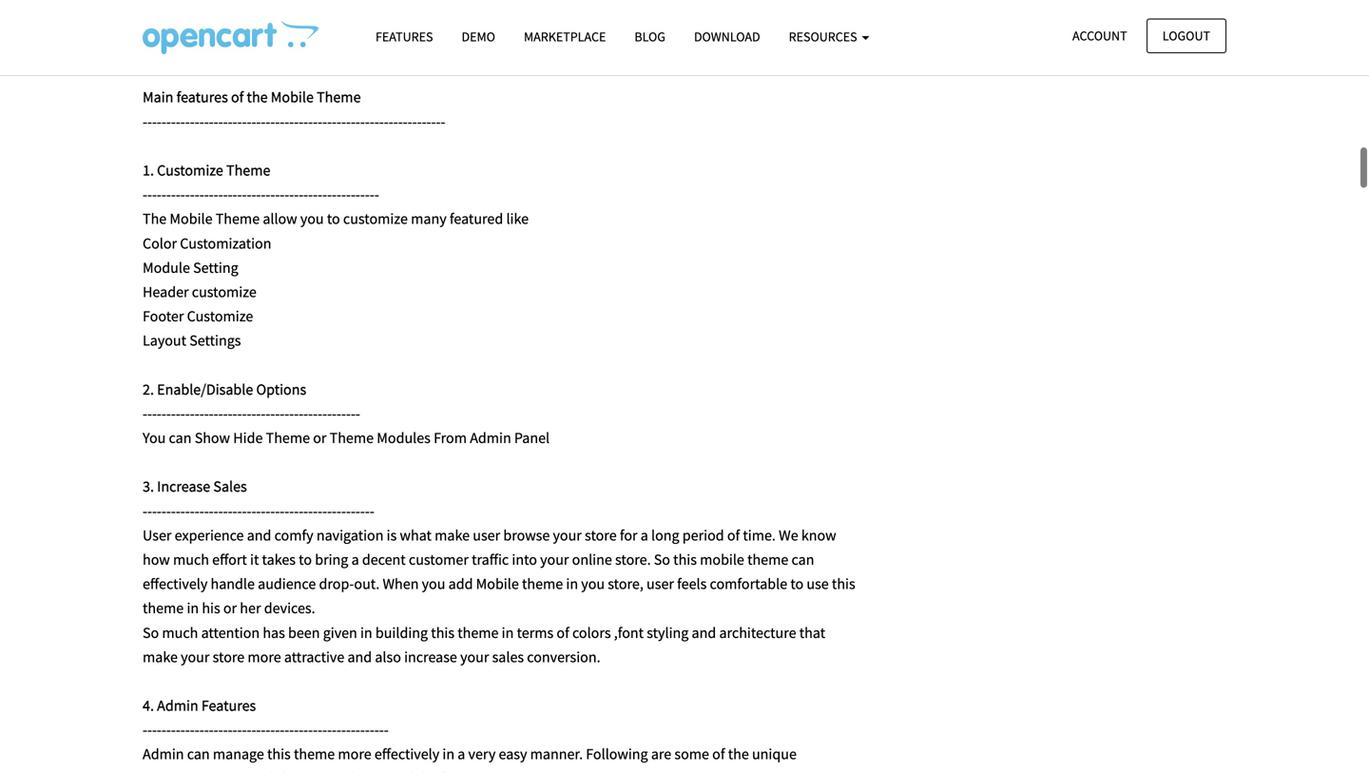 Task type: vqa. For each thing, say whether or not it's contained in the screenshot.
the is in THIS PROCESS IS VALID FOR 3 MONTH AFTER YOU HAVE PURCHASED THE MODULE, SO YOU CAN ENJOY RESOLVING ANY TECHNICAL ISSUE THAT COMES ALONG IMPLEMENTATION.
yes



Task type: describe. For each thing, give the bounding box(es) containing it.
long
[[652, 526, 680, 545]]

blog
[[635, 28, 666, 45]]

marketplace link
[[510, 20, 620, 53]]

use
[[807, 575, 829, 594]]

4.
[[143, 696, 154, 715]]

unique
[[752, 745, 797, 764]]

0 vertical spatial a
[[641, 526, 649, 545]]

valid
[[237, 15, 269, 34]]

some
[[675, 745, 710, 764]]

allow
[[263, 209, 297, 228]]

account link
[[1057, 19, 1144, 53]]

features
[[177, 88, 228, 107]]

is inside 3. increase sales ------------------------------------------------- user experience and comfy navigation is what make user browse your store for a long period of time. we know how much effort it takes to bring a decent customer traffic into your online store. so this mobile theme can effectively handle audience drop-out. when you add mobile theme in you store, user feels comfortable to use this theme in his or her devices. so much attention has been given in building this theme in terms of colors ,font styling and architecture that make your store more attractive and also increase your sales conversion.
[[387, 526, 397, 545]]

attention
[[201, 623, 260, 642]]

comfy
[[274, 526, 314, 545]]

drop-
[[319, 575, 354, 594]]

0 horizontal spatial user
[[473, 526, 500, 545]]

1 vertical spatial make
[[143, 648, 178, 667]]

0 vertical spatial much
[[173, 550, 209, 569]]

also
[[375, 648, 401, 667]]

2 vertical spatial to
[[791, 575, 804, 594]]

very
[[468, 745, 496, 764]]

store.
[[615, 550, 651, 569]]

1 vertical spatial customize
[[192, 282, 257, 301]]

this up increase
[[431, 623, 455, 642]]

footer
[[143, 307, 184, 326]]

the
[[143, 209, 167, 228]]

in up sales
[[502, 623, 514, 642]]

after
[[347, 15, 377, 34]]

handle
[[211, 575, 255, 594]]

color
[[143, 234, 177, 253]]

takes
[[262, 550, 296, 569]]

month
[[303, 15, 344, 34]]

download link
[[680, 20, 775, 53]]

this right use
[[832, 575, 856, 594]]

1 vertical spatial much
[[162, 623, 198, 642]]

more inside 3. increase sales ------------------------------------------------- user experience and comfy navigation is what make user browse your store for a long period of time. we know how much effort it takes to bring a decent customer traffic into your online store. so this mobile theme can effectively handle audience drop-out. when you add mobile theme in you store, user feels comfortable to use this theme in his or her devices. so much attention has been given in building this theme in terms of colors ,font styling and architecture that make your store more attractive and also increase your sales conversion.
[[248, 648, 281, 667]]

mobile inside 3. increase sales ------------------------------------------------- user experience and comfy navigation is what make user browse your store for a long period of time. we know how much effort it takes to bring a decent customer traffic into your online store. so this mobile theme can effectively handle audience drop-out. when you add mobile theme in you store, user feels comfortable to use this theme in his or her devices. so much attention has been given in building this theme in terms of colors ,font styling and architecture that make your store more attractive and also increase your sales conversion.
[[476, 575, 519, 594]]

modules
[[377, 429, 431, 448]]

process
[[172, 15, 221, 34]]

resources
[[789, 28, 860, 45]]

module,
[[534, 15, 587, 34]]

in left 'his' at the left of page
[[187, 599, 199, 618]]

can inside 'this process is valid for 3 month after you have purchased the module, so you can enjoy resolving any technical issue that comes along implementation.'
[[634, 15, 657, 34]]

building
[[376, 623, 428, 642]]

1 vertical spatial to
[[299, 550, 312, 569]]

3
[[293, 15, 300, 34]]

manner.
[[530, 745, 583, 764]]

mobile inside main features of the mobile theme ----------------------------------------------------------------
[[271, 88, 314, 107]]

for inside 'this process is valid for 3 month after you have purchased the module, so you can enjoy resolving any technical issue that comes along implementation.'
[[272, 15, 290, 34]]

your up online
[[553, 526, 582, 545]]

admin inside 2. enable/disable options ---------------------------------------------- you can show hide theme or theme modules from admin panel
[[470, 429, 511, 448]]

sales
[[213, 477, 247, 496]]

0 vertical spatial so
[[654, 550, 671, 569]]

conversion.
[[527, 648, 601, 667]]

traffic
[[472, 550, 509, 569]]

the inside 'this process is valid for 3 month after you have purchased the module, so you can enjoy resolving any technical issue that comes along implementation.'
[[510, 15, 531, 34]]

this
[[143, 15, 169, 34]]

opencart - latest mobile theme image
[[143, 20, 319, 54]]

theme up customization on the left top
[[216, 209, 260, 228]]

increase
[[404, 648, 457, 667]]

feels
[[677, 575, 707, 594]]

purchased
[[440, 15, 507, 34]]

audience
[[258, 575, 316, 594]]

when
[[383, 575, 419, 594]]

of inside 4. admin features ---------------------------------------------------- admin can manage this theme more effectively in a very easy manner. following are some of the unique administration capability on this latest mobile theme
[[713, 745, 725, 764]]

into
[[512, 550, 537, 569]]

along
[[252, 39, 287, 58]]

devices.
[[264, 599, 315, 618]]

you right the after
[[380, 15, 403, 34]]

2. enable/disable options ---------------------------------------------- you can show hide theme or theme modules from admin panel
[[143, 380, 550, 448]]

theme right hide
[[266, 429, 310, 448]]

header
[[143, 282, 189, 301]]

this up feels
[[674, 550, 697, 569]]

features inside features 'link'
[[376, 28, 433, 45]]

2 vertical spatial admin
[[143, 745, 184, 764]]

bring
[[315, 550, 348, 569]]

the inside main features of the mobile theme ----------------------------------------------------------------
[[247, 88, 268, 107]]

comfortable
[[710, 575, 788, 594]]

we
[[779, 526, 799, 545]]

layout
[[143, 331, 186, 350]]

mobile inside 3. increase sales ------------------------------------------------- user experience and comfy navigation is what make user browse your store for a long period of time. we know how much effort it takes to bring a decent customer traffic into your online store. so this mobile theme can effectively handle audience drop-out. when you add mobile theme in you store, user feels comfortable to use this theme in his or her devices. so much attention has been given in building this theme in terms of colors ,font styling and architecture that make your store more attractive and also increase your sales conversion.
[[700, 550, 745, 569]]

sales
[[492, 648, 524, 667]]

you down online
[[581, 575, 605, 594]]

to inside "1. customize theme -------------------------------------------------- the mobile theme allow you to customize many featured like color customization module setting header customize footer customize layout settings"
[[327, 209, 340, 228]]

1 vertical spatial admin
[[157, 696, 198, 715]]

for inside 3. increase sales ------------------------------------------------- user experience and comfy navigation is what make user browse your store for a long period of time. we know how much effort it takes to bring a decent customer traffic into your online store. so this mobile theme can effectively handle audience drop-out. when you add mobile theme in you store, user feels comfortable to use this theme in his or her devices. so much attention has been given in building this theme in terms of colors ,font styling and architecture that make your store more attractive and also increase your sales conversion.
[[620, 526, 638, 545]]

like
[[506, 209, 529, 228]]

effectively inside 4. admin features ---------------------------------------------------- admin can manage this theme more effectively in a very easy manner. following are some of the unique administration capability on this latest mobile theme
[[375, 745, 440, 764]]

user
[[143, 526, 172, 545]]

your down attention
[[181, 648, 210, 667]]

2 vertical spatial and
[[348, 648, 372, 667]]

theme up sales
[[458, 623, 499, 642]]

given
[[323, 623, 357, 642]]

styling
[[647, 623, 689, 642]]

in right given at the bottom
[[360, 623, 373, 642]]

has
[[263, 623, 285, 642]]

any
[[759, 15, 782, 34]]

resources link
[[775, 20, 884, 53]]

show
[[195, 429, 230, 448]]

marketplace
[[524, 28, 606, 45]]

easy
[[499, 745, 527, 764]]

of left time.
[[727, 526, 740, 545]]

theme left 'his' at the left of page
[[143, 599, 184, 618]]

demo
[[462, 28, 496, 45]]

options
[[256, 380, 306, 399]]

customer
[[409, 550, 469, 569]]

browse
[[503, 526, 550, 545]]

account
[[1073, 27, 1128, 44]]

theme up allow in the top left of the page
[[226, 161, 271, 180]]

theme up on
[[294, 745, 335, 764]]

add
[[449, 575, 473, 594]]

many
[[411, 209, 447, 228]]

1. customize theme -------------------------------------------------- the mobile theme allow you to customize many featured like color customization module setting header customize footer customize layout settings
[[143, 161, 529, 350]]

mobile inside "1. customize theme -------------------------------------------------- the mobile theme allow you to customize many featured like color customization module setting header customize footer customize layout settings"
[[170, 209, 213, 228]]

attractive
[[284, 648, 345, 667]]

can inside 4. admin features ---------------------------------------------------- admin can manage this theme more effectively in a very easy manner. following are some of the unique administration capability on this latest mobile theme
[[187, 745, 210, 764]]

logout link
[[1147, 19, 1227, 53]]

setting
[[193, 258, 238, 277]]



Task type: locate. For each thing, give the bounding box(es) containing it.
from
[[434, 429, 467, 448]]

mobile down along
[[271, 88, 314, 107]]

store down attention
[[213, 648, 245, 667]]

1 vertical spatial is
[[387, 526, 397, 545]]

issue
[[143, 39, 175, 58]]

theme down into in the bottom left of the page
[[522, 575, 563, 594]]

this right on
[[324, 769, 348, 773]]

1 horizontal spatial effectively
[[375, 745, 440, 764]]

this up capability at the bottom
[[267, 745, 291, 764]]

1 horizontal spatial to
[[327, 209, 340, 228]]

0 horizontal spatial and
[[247, 526, 271, 545]]

is
[[224, 15, 234, 34], [387, 526, 397, 545]]

0 horizontal spatial mobile
[[170, 209, 213, 228]]

and
[[247, 526, 271, 545], [692, 623, 716, 642], [348, 648, 372, 667]]

the left unique
[[728, 745, 749, 764]]

to left the bring
[[299, 550, 312, 569]]

to left use
[[791, 575, 804, 594]]

1 vertical spatial that
[[800, 623, 826, 642]]

1 horizontal spatial the
[[510, 15, 531, 34]]

effectively
[[143, 575, 208, 594], [375, 745, 440, 764]]

that inside 3. increase sales ------------------------------------------------- user experience and comfy navigation is what make user browse your store for a long period of time. we know how much effort it takes to bring a decent customer traffic into your online store. so this mobile theme can effectively handle audience drop-out. when you add mobile theme in you store, user feels comfortable to use this theme in his or her devices. so much attention has been given in building this theme in terms of colors ,font styling and architecture that make your store more attractive and also increase your sales conversion.
[[800, 623, 826, 642]]

theme down implementation.
[[317, 88, 361, 107]]

have
[[406, 15, 437, 34]]

panel
[[515, 429, 550, 448]]

theme
[[748, 550, 789, 569], [522, 575, 563, 594], [143, 599, 184, 618], [458, 623, 499, 642], [294, 745, 335, 764], [437, 769, 478, 773]]

2.
[[143, 380, 154, 399]]

that down use
[[800, 623, 826, 642]]

features inside 4. admin features ---------------------------------------------------- admin can manage this theme more effectively in a very easy manner. following are some of the unique administration capability on this latest mobile theme
[[202, 696, 256, 715]]

terms
[[517, 623, 554, 642]]

0 vertical spatial more
[[248, 648, 281, 667]]

in inside 4. admin features ---------------------------------------------------- admin can manage this theme more effectively in a very easy manner. following are some of the unique administration capability on this latest mobile theme
[[443, 745, 455, 764]]

admin right from
[[470, 429, 511, 448]]

main features of the mobile theme ----------------------------------------------------------------
[[143, 88, 446, 131]]

3.
[[143, 477, 154, 496]]

in left very
[[443, 745, 455, 764]]

1 vertical spatial more
[[338, 745, 372, 764]]

colors
[[573, 623, 611, 642]]

so up 4.
[[143, 623, 159, 642]]

technical
[[785, 15, 843, 34]]

make up 4.
[[143, 648, 178, 667]]

is left what
[[387, 526, 397, 545]]

a right the bring
[[352, 550, 359, 569]]

can
[[634, 15, 657, 34], [169, 429, 192, 448], [792, 550, 815, 569], [187, 745, 210, 764]]

1 vertical spatial effectively
[[375, 745, 440, 764]]

user up traffic
[[473, 526, 500, 545]]

1.
[[143, 161, 154, 180]]

mobile inside 4. admin features ---------------------------------------------------- admin can manage this theme more effectively in a very easy manner. following are some of the unique administration capability on this latest mobile theme
[[389, 769, 433, 773]]

0 horizontal spatial make
[[143, 648, 178, 667]]

featured
[[450, 209, 503, 228]]

effort
[[212, 550, 247, 569]]

0 horizontal spatial or
[[223, 599, 237, 618]]

2 vertical spatial a
[[458, 745, 465, 764]]

you right allow in the top left of the page
[[300, 209, 324, 228]]

of inside main features of the mobile theme ----------------------------------------------------------------
[[231, 88, 244, 107]]

effectively inside 3. increase sales ------------------------------------------------- user experience and comfy navigation is what make user browse your store for a long period of time. we know how much effort it takes to bring a decent customer traffic into your online store. so this mobile theme can effectively handle audience drop-out. when you add mobile theme in you store, user feels comfortable to use this theme in his or her devices. so much attention has been given in building this theme in terms of colors ,font styling and architecture that make your store more attractive and also increase your sales conversion.
[[143, 575, 208, 594]]

0 horizontal spatial mobile
[[389, 769, 433, 773]]

1 horizontal spatial mobile
[[271, 88, 314, 107]]

latest
[[351, 769, 386, 773]]

0 horizontal spatial for
[[272, 15, 290, 34]]

mobile right latest on the left bottom of page
[[389, 769, 433, 773]]

0 vertical spatial to
[[327, 209, 340, 228]]

0 vertical spatial mobile
[[700, 550, 745, 569]]

1 horizontal spatial so
[[654, 550, 671, 569]]

2 horizontal spatial to
[[791, 575, 804, 594]]

3. increase sales ------------------------------------------------- user experience and comfy navigation is what make user browse your store for a long period of time. we know how much effort it takes to bring a decent customer traffic into your online store. so this mobile theme can effectively handle audience drop-out. when you add mobile theme in you store, user feels comfortable to use this theme in his or her devices. so much attention has been given in building this theme in terms of colors ,font styling and architecture that make your store more attractive and also increase your sales conversion.
[[143, 477, 856, 667]]

comes
[[207, 39, 249, 58]]

the inside 4. admin features ---------------------------------------------------- admin can manage this theme more effectively in a very easy manner. following are some of the unique administration capability on this latest mobile theme
[[728, 745, 749, 764]]

0 vertical spatial mobile
[[271, 88, 314, 107]]

or inside 3. increase sales ------------------------------------------------- user experience and comfy navigation is what make user browse your store for a long period of time. we know how much effort it takes to bring a decent customer traffic into your online store. so this mobile theme can effectively handle audience drop-out. when you add mobile theme in you store, user feels comfortable to use this theme in his or her devices. so much attention has been given in building this theme in terms of colors ,font styling and architecture that make your store more attractive and also increase your sales conversion.
[[223, 599, 237, 618]]

1 horizontal spatial mobile
[[700, 550, 745, 569]]

this process is valid for 3 month after you have purchased the module, so you can enjoy resolving any technical issue that comes along implementation.
[[143, 15, 843, 58]]

1 vertical spatial store
[[213, 648, 245, 667]]

1 horizontal spatial make
[[435, 526, 470, 545]]

0 horizontal spatial is
[[224, 15, 234, 34]]

0 horizontal spatial the
[[247, 88, 268, 107]]

can down we
[[792, 550, 815, 569]]

customize
[[157, 161, 223, 180], [187, 307, 253, 326]]

you inside "1. customize theme -------------------------------------------------- the mobile theme allow you to customize many featured like color customization module setting header customize footer customize layout settings"
[[300, 209, 324, 228]]

2 horizontal spatial and
[[692, 623, 716, 642]]

a
[[641, 526, 649, 545], [352, 550, 359, 569], [458, 745, 465, 764]]

customization
[[180, 234, 272, 253]]

of up 'conversion.'
[[557, 623, 570, 642]]

can right "you"
[[169, 429, 192, 448]]

0 vertical spatial and
[[247, 526, 271, 545]]

0 horizontal spatial that
[[178, 39, 204, 58]]

2 vertical spatial the
[[728, 745, 749, 764]]

are
[[651, 745, 672, 764]]

0 vertical spatial make
[[435, 526, 470, 545]]

customize down setting
[[192, 282, 257, 301]]

more down has
[[248, 648, 281, 667]]

a left very
[[458, 745, 465, 764]]

for up store.
[[620, 526, 638, 545]]

and up it in the left of the page
[[247, 526, 271, 545]]

0 vertical spatial customize
[[157, 161, 223, 180]]

the left module,
[[510, 15, 531, 34]]

navigation
[[317, 526, 384, 545]]

theme inside main features of the mobile theme ----------------------------------------------------------------
[[317, 88, 361, 107]]

,font
[[614, 623, 644, 642]]

features
[[376, 28, 433, 45], [202, 696, 256, 715]]

1 horizontal spatial customize
[[343, 209, 408, 228]]

store,
[[608, 575, 644, 594]]

1 vertical spatial or
[[223, 599, 237, 618]]

experience
[[175, 526, 244, 545]]

1 horizontal spatial or
[[313, 429, 327, 448]]

1 vertical spatial customize
[[187, 307, 253, 326]]

module
[[143, 258, 190, 277]]

can left enjoy
[[634, 15, 657, 34]]

make
[[435, 526, 470, 545], [143, 648, 178, 667]]

0 horizontal spatial features
[[202, 696, 256, 715]]

0 vertical spatial user
[[473, 526, 500, 545]]

on
[[305, 769, 321, 773]]

customize
[[343, 209, 408, 228], [192, 282, 257, 301]]

decent
[[362, 550, 406, 569]]

1 vertical spatial a
[[352, 550, 359, 569]]

settings
[[189, 331, 241, 350]]

to right allow in the top left of the page
[[327, 209, 340, 228]]

effectively up latest on the left bottom of page
[[375, 745, 440, 764]]

-
[[143, 112, 147, 131], [147, 112, 152, 131], [152, 112, 157, 131], [157, 112, 162, 131], [162, 112, 166, 131], [166, 112, 171, 131], [171, 112, 176, 131], [176, 112, 181, 131], [181, 112, 185, 131], [185, 112, 190, 131], [190, 112, 195, 131], [195, 112, 199, 131], [199, 112, 204, 131], [204, 112, 209, 131], [209, 112, 214, 131], [214, 112, 218, 131], [218, 112, 223, 131], [223, 112, 228, 131], [228, 112, 233, 131], [233, 112, 237, 131], [237, 112, 242, 131], [242, 112, 247, 131], [247, 112, 252, 131], [252, 112, 256, 131], [256, 112, 261, 131], [261, 112, 266, 131], [266, 112, 270, 131], [270, 112, 275, 131], [275, 112, 280, 131], [280, 112, 285, 131], [285, 112, 289, 131], [289, 112, 294, 131], [294, 112, 299, 131], [299, 112, 304, 131], [304, 112, 308, 131], [308, 112, 313, 131], [313, 112, 318, 131], [318, 112, 323, 131], [323, 112, 327, 131], [327, 112, 332, 131], [332, 112, 337, 131], [337, 112, 341, 131], [341, 112, 346, 131], [346, 112, 351, 131], [351, 112, 356, 131], [356, 112, 360, 131], [360, 112, 365, 131], [365, 112, 370, 131], [370, 112, 375, 131], [375, 112, 379, 131], [379, 112, 384, 131], [384, 112, 389, 131], [389, 112, 394, 131], [394, 112, 398, 131], [398, 112, 403, 131], [403, 112, 408, 131], [408, 112, 412, 131], [412, 112, 417, 131], [417, 112, 422, 131], [422, 112, 427, 131], [427, 112, 431, 131], [431, 112, 436, 131], [436, 112, 441, 131], [441, 112, 446, 131], [143, 185, 147, 204], [147, 185, 152, 204], [152, 185, 157, 204], [157, 185, 162, 204], [162, 185, 166, 204], [166, 185, 171, 204], [171, 185, 176, 204], [176, 185, 181, 204], [181, 185, 185, 204], [185, 185, 190, 204], [190, 185, 195, 204], [195, 185, 199, 204], [199, 185, 204, 204], [204, 185, 209, 204], [209, 185, 214, 204], [214, 185, 218, 204], [218, 185, 223, 204], [223, 185, 228, 204], [228, 185, 233, 204], [233, 185, 237, 204], [237, 185, 242, 204], [242, 185, 247, 204], [247, 185, 252, 204], [252, 185, 256, 204], [256, 185, 261, 204], [261, 185, 266, 204], [266, 185, 270, 204], [270, 185, 275, 204], [275, 185, 280, 204], [280, 185, 285, 204], [285, 185, 289, 204], [289, 185, 294, 204], [294, 185, 299, 204], [299, 185, 304, 204], [304, 185, 308, 204], [308, 185, 313, 204], [313, 185, 318, 204], [318, 185, 323, 204], [323, 185, 327, 204], [327, 185, 332, 204], [332, 185, 337, 204], [337, 185, 341, 204], [341, 185, 346, 204], [346, 185, 351, 204], [351, 185, 356, 204], [356, 185, 360, 204], [360, 185, 365, 204], [365, 185, 370, 204], [370, 185, 375, 204], [375, 185, 379, 204], [143, 404, 147, 423], [147, 404, 152, 423], [152, 404, 157, 423], [157, 404, 162, 423], [162, 404, 166, 423], [166, 404, 171, 423], [171, 404, 176, 423], [176, 404, 181, 423], [181, 404, 185, 423], [185, 404, 190, 423], [190, 404, 195, 423], [195, 404, 199, 423], [199, 404, 204, 423], [204, 404, 209, 423], [209, 404, 214, 423], [214, 404, 218, 423], [218, 404, 223, 423], [223, 404, 228, 423], [228, 404, 233, 423], [233, 404, 237, 423], [237, 404, 242, 423], [242, 404, 247, 423], [247, 404, 252, 423], [252, 404, 256, 423], [256, 404, 261, 423], [261, 404, 266, 423], [266, 404, 270, 423], [270, 404, 275, 423], [275, 404, 280, 423], [280, 404, 285, 423], [285, 404, 289, 423], [289, 404, 294, 423], [294, 404, 299, 423], [299, 404, 304, 423], [304, 404, 308, 423], [308, 404, 313, 423], [313, 404, 318, 423], [318, 404, 323, 423], [323, 404, 327, 423], [327, 404, 332, 423], [332, 404, 337, 423], [337, 404, 341, 423], [341, 404, 346, 423], [346, 404, 351, 423], [351, 404, 356, 423], [356, 404, 360, 423], [143, 502, 147, 521], [147, 502, 152, 521], [152, 502, 157, 521], [157, 502, 162, 521], [162, 502, 166, 521], [166, 502, 171, 521], [171, 502, 176, 521], [176, 502, 181, 521], [181, 502, 185, 521], [185, 502, 190, 521], [190, 502, 195, 521], [195, 502, 199, 521], [199, 502, 204, 521], [204, 502, 209, 521], [209, 502, 214, 521], [214, 502, 218, 521], [218, 502, 223, 521], [223, 502, 228, 521], [228, 502, 233, 521], [233, 502, 237, 521], [237, 502, 242, 521], [242, 502, 247, 521], [247, 502, 252, 521], [252, 502, 256, 521], [256, 502, 261, 521], [261, 502, 266, 521], [266, 502, 270, 521], [270, 502, 275, 521], [275, 502, 280, 521], [280, 502, 285, 521], [285, 502, 289, 521], [289, 502, 294, 521], [294, 502, 299, 521], [299, 502, 304, 521], [304, 502, 308, 521], [308, 502, 313, 521], [313, 502, 318, 521], [318, 502, 323, 521], [323, 502, 327, 521], [327, 502, 332, 521], [332, 502, 337, 521], [337, 502, 341, 521], [341, 502, 346, 521], [346, 502, 351, 521], [351, 502, 356, 521], [356, 502, 360, 521], [360, 502, 365, 521], [365, 502, 370, 521], [370, 502, 375, 521], [143, 721, 147, 740], [147, 721, 152, 740], [152, 721, 157, 740], [157, 721, 162, 740], [162, 721, 166, 740], [166, 721, 171, 740], [171, 721, 176, 740], [176, 721, 181, 740], [181, 721, 185, 740], [185, 721, 190, 740], [190, 721, 195, 740], [195, 721, 199, 740], [199, 721, 204, 740], [204, 721, 209, 740], [209, 721, 214, 740], [214, 721, 218, 740], [218, 721, 223, 740], [223, 721, 228, 740], [228, 721, 233, 740], [233, 721, 237, 740], [237, 721, 242, 740], [242, 721, 247, 740], [247, 721, 252, 740], [252, 721, 256, 740], [256, 721, 261, 740], [261, 721, 266, 740], [266, 721, 270, 740], [270, 721, 275, 740], [275, 721, 280, 740], [280, 721, 285, 740], [285, 721, 289, 740], [289, 721, 294, 740], [294, 721, 299, 740], [299, 721, 304, 740], [304, 721, 308, 740], [308, 721, 313, 740], [313, 721, 318, 740], [318, 721, 323, 740], [323, 721, 327, 740], [327, 721, 332, 740], [332, 721, 337, 740], [337, 721, 341, 740], [341, 721, 346, 740], [346, 721, 351, 740], [351, 721, 356, 740], [356, 721, 360, 740], [360, 721, 365, 740], [365, 721, 370, 740], [370, 721, 375, 740], [375, 721, 379, 740], [379, 721, 384, 740], [384, 721, 389, 740]]

period
[[683, 526, 724, 545]]

theme left modules
[[330, 429, 374, 448]]

effectively down how
[[143, 575, 208, 594]]

online
[[572, 550, 612, 569]]

that down 'process'
[[178, 39, 204, 58]]

1 horizontal spatial user
[[647, 575, 674, 594]]

features up manage
[[202, 696, 256, 715]]

and left also
[[348, 648, 372, 667]]

0 horizontal spatial effectively
[[143, 575, 208, 594]]

1 horizontal spatial more
[[338, 745, 372, 764]]

your left sales
[[460, 648, 489, 667]]

administration
[[143, 769, 236, 773]]

0 horizontal spatial customize
[[192, 282, 257, 301]]

0 horizontal spatial store
[[213, 648, 245, 667]]

of right some
[[713, 745, 725, 764]]

2 horizontal spatial a
[[641, 526, 649, 545]]

demo link
[[448, 20, 510, 53]]

that inside 'this process is valid for 3 month after you have purchased the module, so you can enjoy resolving any technical issue that comes along implementation.'
[[178, 39, 204, 58]]

0 vertical spatial the
[[510, 15, 531, 34]]

store
[[585, 526, 617, 545], [213, 648, 245, 667]]

0 vertical spatial customize
[[343, 209, 408, 228]]

0 horizontal spatial a
[[352, 550, 359, 569]]

1 vertical spatial the
[[247, 88, 268, 107]]

can inside 2. enable/disable options ---------------------------------------------- you can show hide theme or theme modules from admin panel
[[169, 429, 192, 448]]

her
[[240, 599, 261, 618]]

you
[[143, 429, 166, 448]]

implementation.
[[290, 39, 397, 58]]

admin right 4.
[[157, 696, 198, 715]]

2 vertical spatial mobile
[[476, 575, 519, 594]]

mobile
[[271, 88, 314, 107], [170, 209, 213, 228], [476, 575, 519, 594]]

is left valid
[[224, 15, 234, 34]]

make up customer
[[435, 526, 470, 545]]

theme down time.
[[748, 550, 789, 569]]

of
[[231, 88, 244, 107], [727, 526, 740, 545], [557, 623, 570, 642], [713, 745, 725, 764]]

2 horizontal spatial mobile
[[476, 575, 519, 594]]

you down customer
[[422, 575, 446, 594]]

1 horizontal spatial features
[[376, 28, 433, 45]]

or right hide
[[313, 429, 327, 448]]

0 horizontal spatial so
[[143, 623, 159, 642]]

customize left many
[[343, 209, 408, 228]]

user left feels
[[647, 575, 674, 594]]

you right so
[[608, 15, 631, 34]]

can up administration on the left of page
[[187, 745, 210, 764]]

1 vertical spatial mobile
[[170, 209, 213, 228]]

much down experience
[[173, 550, 209, 569]]

mobile down traffic
[[476, 575, 519, 594]]

mobile right the
[[170, 209, 213, 228]]

can inside 3. increase sales ------------------------------------------------- user experience and comfy navigation is what make user browse your store for a long period of time. we know how much effort it takes to bring a decent customer traffic into your online store. so this mobile theme can effectively handle audience drop-out. when you add mobile theme in you store, user feels comfortable to use this theme in his or her devices. so much attention has been given in building this theme in terms of colors ,font styling and architecture that make your store more attractive and also increase your sales conversion.
[[792, 550, 815, 569]]

0 vertical spatial is
[[224, 15, 234, 34]]

much left attention
[[162, 623, 198, 642]]

0 vertical spatial that
[[178, 39, 204, 58]]

for left 3
[[272, 15, 290, 34]]

logout
[[1163, 27, 1211, 44]]

1 vertical spatial and
[[692, 623, 716, 642]]

so
[[590, 15, 604, 34]]

increase
[[157, 477, 210, 496]]

0 vertical spatial or
[[313, 429, 327, 448]]

theme
[[317, 88, 361, 107], [226, 161, 271, 180], [216, 209, 260, 228], [266, 429, 310, 448], [330, 429, 374, 448]]

1 horizontal spatial store
[[585, 526, 617, 545]]

so down long
[[654, 550, 671, 569]]

more up latest on the left bottom of page
[[338, 745, 372, 764]]

0 vertical spatial for
[[272, 15, 290, 34]]

1 horizontal spatial and
[[348, 648, 372, 667]]

the down along
[[247, 88, 268, 107]]

the
[[510, 15, 531, 34], [247, 88, 268, 107], [728, 745, 749, 764]]

1 horizontal spatial a
[[458, 745, 465, 764]]

1 vertical spatial so
[[143, 623, 159, 642]]

his
[[202, 599, 220, 618]]

been
[[288, 623, 320, 642]]

0 vertical spatial store
[[585, 526, 617, 545]]

2 horizontal spatial the
[[728, 745, 749, 764]]

know
[[802, 526, 837, 545]]

in down online
[[566, 575, 578, 594]]

of right features at top
[[231, 88, 244, 107]]

your
[[553, 526, 582, 545], [540, 550, 569, 569], [181, 648, 210, 667], [460, 648, 489, 667]]

0 vertical spatial admin
[[470, 429, 511, 448]]

1 horizontal spatial is
[[387, 526, 397, 545]]

store up online
[[585, 526, 617, 545]]

4. admin features ---------------------------------------------------- admin can manage this theme more effectively in a very easy manner. following are some of the unique administration capability on this latest mobile theme
[[143, 696, 797, 773]]

0 horizontal spatial more
[[248, 648, 281, 667]]

time.
[[743, 526, 776, 545]]

what
[[400, 526, 432, 545]]

your right into in the bottom left of the page
[[540, 550, 569, 569]]

1 vertical spatial mobile
[[389, 769, 433, 773]]

1 horizontal spatial for
[[620, 526, 638, 545]]

or inside 2. enable/disable options ---------------------------------------------- you can show hide theme or theme modules from admin panel
[[313, 429, 327, 448]]

or right 'his' at the left of page
[[223, 599, 237, 618]]

0 horizontal spatial to
[[299, 550, 312, 569]]

mobile down period at the bottom
[[700, 550, 745, 569]]

features left purchased
[[376, 28, 433, 45]]

so
[[654, 550, 671, 569], [143, 623, 159, 642]]

1 horizontal spatial that
[[800, 623, 826, 642]]

features link
[[361, 20, 448, 53]]

1 vertical spatial user
[[647, 575, 674, 594]]

0 vertical spatial effectively
[[143, 575, 208, 594]]

admin up administration on the left of page
[[143, 745, 184, 764]]

a left long
[[641, 526, 649, 545]]

customize right "1."
[[157, 161, 223, 180]]

capability
[[239, 769, 302, 773]]

resolving
[[698, 15, 756, 34]]

customize up 'settings'
[[187, 307, 253, 326]]

theme down very
[[437, 769, 478, 773]]

1 vertical spatial features
[[202, 696, 256, 715]]

blog link
[[620, 20, 680, 53]]

download
[[694, 28, 761, 45]]

following
[[586, 745, 648, 764]]

you
[[380, 15, 403, 34], [608, 15, 631, 34], [300, 209, 324, 228], [422, 575, 446, 594], [581, 575, 605, 594]]

0 vertical spatial features
[[376, 28, 433, 45]]

a inside 4. admin features ---------------------------------------------------- admin can manage this theme more effectively in a very easy manner. following are some of the unique administration capability on this latest mobile theme
[[458, 745, 465, 764]]

1 vertical spatial for
[[620, 526, 638, 545]]

and right styling
[[692, 623, 716, 642]]

more inside 4. admin features ---------------------------------------------------- admin can manage this theme more effectively in a very easy manner. following are some of the unique administration capability on this latest mobile theme
[[338, 745, 372, 764]]

is inside 'this process is valid for 3 month after you have purchased the module, so you can enjoy resolving any technical issue that comes along implementation.'
[[224, 15, 234, 34]]

architecture
[[720, 623, 797, 642]]



